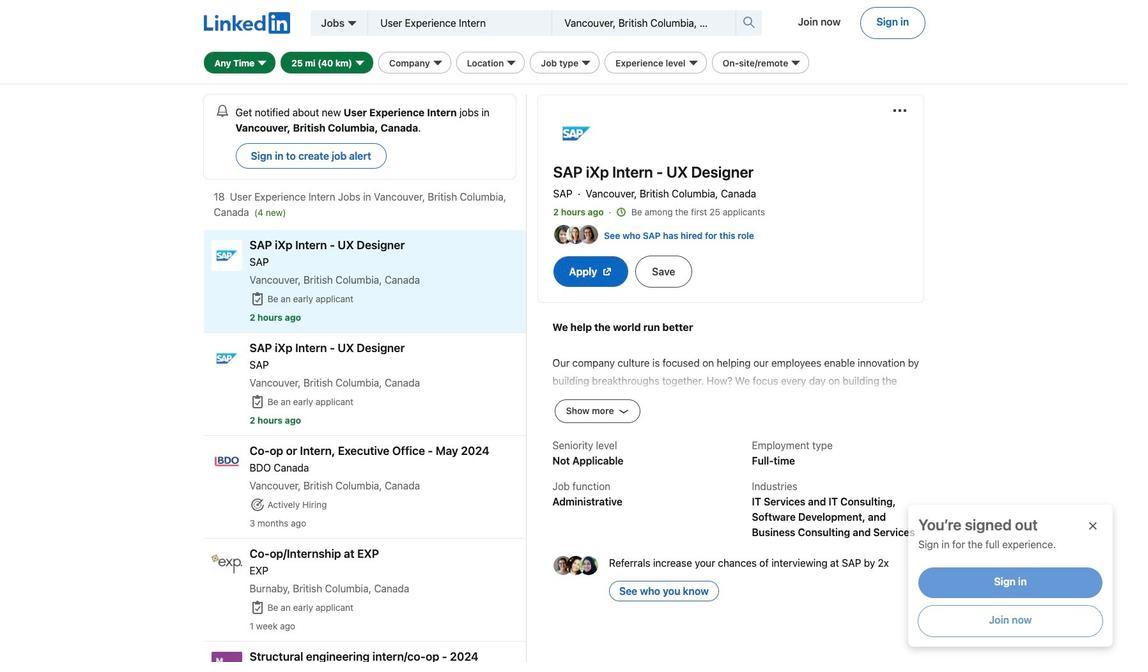 Task type: vqa. For each thing, say whether or not it's contained in the screenshot.
first option from the bottom of the page
no



Task type: locate. For each thing, give the bounding box(es) containing it.
1 svg image from the top
[[250, 395, 265, 410]]

Search job titles or companies search field
[[379, 16, 532, 30]]

svg image
[[250, 395, 265, 410], [250, 498, 265, 513]]

0 vertical spatial svg image
[[250, 395, 265, 410]]

0 vertical spatial svg image
[[603, 267, 613, 277]]

dialog
[[909, 505, 1113, 647]]

None search field
[[368, 10, 763, 36]]

none search field inside primary element
[[368, 10, 763, 36]]

2 vertical spatial svg image
[[250, 600, 265, 616]]

1 vertical spatial svg image
[[250, 498, 265, 513]]

main content
[[204, 95, 527, 663]]

1 vertical spatial svg image
[[250, 292, 265, 307]]

svg image
[[603, 267, 613, 277], [250, 292, 265, 307], [250, 600, 265, 616]]

2 svg image from the top
[[250, 498, 265, 513]]



Task type: describe. For each thing, give the bounding box(es) containing it.
clock image
[[617, 207, 627, 217]]

Location search field
[[563, 16, 716, 30]]

sap image
[[554, 111, 600, 157]]

primary element
[[204, 0, 925, 49]]



